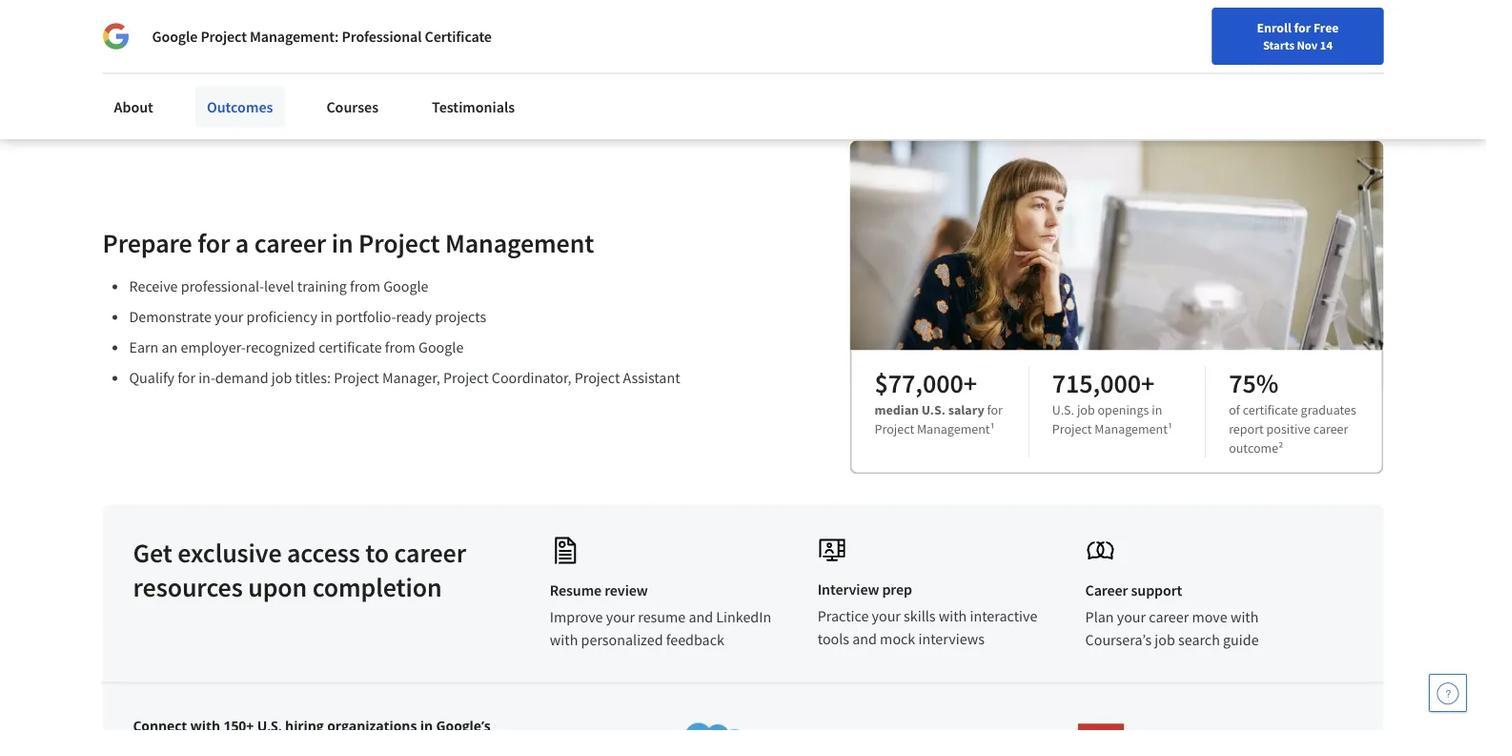Task type: vqa. For each thing, say whether or not it's contained in the screenshot.
personalized
yes



Task type: locate. For each thing, give the bounding box(es) containing it.
mock
[[880, 630, 915, 649]]

certificate down portfolio-
[[318, 338, 382, 358]]

for up nov
[[1294, 19, 1311, 36]]

qualify
[[129, 369, 174, 388]]

¹
[[990, 421, 995, 438], [1168, 421, 1172, 438]]

management inside '715,000 + u.s. job openings in project management ¹'
[[1094, 421, 1168, 438]]

level
[[264, 277, 294, 297]]

with up guide
[[1230, 608, 1259, 627]]

career up level
[[254, 226, 326, 260]]

with down improve
[[550, 631, 578, 650]]

1 + from the left
[[963, 367, 977, 400]]

interview prep practice your skills with interactive tools and mock interviews
[[818, 581, 1037, 649]]

job
[[271, 369, 292, 388], [1077, 401, 1095, 419], [1155, 631, 1175, 650]]

0 vertical spatial from
[[350, 277, 380, 297]]

google
[[152, 27, 198, 46], [383, 277, 428, 297], [418, 338, 464, 358]]

1 vertical spatial certificate
[[1243, 401, 1298, 419]]

+ for 715,000
[[1141, 367, 1155, 400]]

your inside resume review improve your resume and linkedin with personalized feedback
[[606, 608, 635, 627]]

in down training
[[320, 308, 333, 327]]

prep
[[882, 581, 912, 600]]

u.s. down $77,000
[[922, 401, 946, 419]]

0 vertical spatial job
[[271, 369, 292, 388]]

to
[[365, 536, 389, 570]]

management down salary
[[917, 421, 990, 438]]

job down the 715,000
[[1077, 401, 1095, 419]]

2 vertical spatial in
[[1152, 401, 1162, 419]]

0 horizontal spatial with
[[550, 631, 578, 650]]

0 horizontal spatial +
[[963, 367, 977, 400]]

your up personalized
[[606, 608, 635, 627]]

google project management: professional certificate
[[152, 27, 492, 46]]

receive
[[129, 277, 178, 297]]

2 horizontal spatial with
[[1230, 608, 1259, 627]]

with up interviews
[[939, 607, 967, 626]]

None search field
[[272, 12, 691, 50]]

completion
[[312, 571, 442, 604]]

certificate
[[318, 338, 382, 358], [1243, 401, 1298, 419]]

+ inside '715,000 + u.s. job openings in project management ¹'
[[1141, 367, 1155, 400]]

for for starts
[[1294, 19, 1311, 36]]

project right manager,
[[443, 369, 489, 388]]

project up ready on the top
[[358, 226, 440, 260]]

u.s. down the 715,000
[[1052, 401, 1074, 419]]

0 horizontal spatial management
[[445, 226, 594, 260]]

and right the tools
[[852, 630, 877, 649]]

for right salary
[[987, 401, 1003, 419]]

0 vertical spatial certificate
[[318, 338, 382, 358]]

for left in-
[[178, 369, 195, 388]]

1 horizontal spatial with
[[939, 607, 967, 626]]

0 horizontal spatial u.s.
[[922, 401, 946, 419]]

1 horizontal spatial +
[[1141, 367, 1155, 400]]

u.s. inside '715,000 + u.s. job openings in project management ¹'
[[1052, 401, 1074, 419]]

career inside career support plan your career move with coursera's job search guide
[[1149, 608, 1189, 627]]

project inside '715,000 + u.s. job openings in project management ¹'
[[1052, 421, 1092, 438]]

2 u.s. from the left
[[1052, 401, 1074, 419]]

for
[[1294, 19, 1311, 36], [317, 28, 337, 47], [198, 226, 230, 260], [178, 369, 195, 388], [987, 401, 1003, 419]]

1 horizontal spatial and
[[852, 630, 877, 649]]

0 horizontal spatial job
[[271, 369, 292, 388]]

access
[[287, 536, 360, 570]]

outcomes link
[[195, 86, 284, 128]]

from up qualify for in-demand job titles: project manager, project coordinator, project assistant
[[385, 338, 415, 358]]

career down support on the bottom
[[1149, 608, 1189, 627]]

career right 'to'
[[394, 536, 466, 570]]

for left a
[[198, 226, 230, 260]]

+ up openings
[[1141, 367, 1155, 400]]

2 vertical spatial google
[[418, 338, 464, 358]]

resume
[[550, 582, 602, 601]]

from
[[350, 277, 380, 297], [385, 338, 415, 358]]

1 u.s. from the left
[[922, 401, 946, 419]]

$77,000
[[875, 367, 963, 400]]

75% of certificate graduates report positive career outcome
[[1229, 367, 1356, 457]]

demonstrate
[[129, 308, 212, 327]]

career support plan your career move with coursera's job search guide
[[1085, 582, 1259, 650]]

2 ¹ from the left
[[1168, 421, 1172, 438]]

1 horizontal spatial management
[[917, 421, 990, 438]]

job inside career support plan your career move with coursera's job search guide
[[1155, 631, 1175, 650]]

in
[[331, 226, 353, 260], [320, 308, 333, 327], [1152, 401, 1162, 419]]

training
[[297, 277, 347, 297]]

portfolio-
[[336, 308, 396, 327]]

and inside interview prep practice your skills with interactive tools and mock interviews
[[852, 630, 877, 649]]

review
[[604, 582, 648, 601]]

2 horizontal spatial job
[[1155, 631, 1175, 650]]

career down graduates
[[1313, 421, 1348, 438]]

+ inside $77,000 + median u.s. salary
[[963, 367, 977, 400]]

project down median
[[875, 421, 914, 438]]

2 + from the left
[[1141, 367, 1155, 400]]

1 vertical spatial in
[[320, 308, 333, 327]]

prepare
[[102, 226, 192, 260]]

and
[[689, 608, 713, 627], [852, 630, 877, 649]]

certificate up positive at the right bottom
[[1243, 401, 1298, 419]]

demonstrate your proficiency in portfolio-ready projects
[[129, 308, 486, 327]]

career
[[254, 226, 326, 260], [1313, 421, 1348, 438], [394, 536, 466, 570], [1149, 608, 1189, 627]]

1 vertical spatial and
[[852, 630, 877, 649]]

project left assistant
[[575, 369, 620, 388]]

learn more about coursera for business link
[[134, 28, 398, 47]]

from up portfolio-
[[350, 277, 380, 297]]

your for career support plan your career move with coursera's job search guide
[[1117, 608, 1146, 627]]

google down projects
[[418, 338, 464, 358]]

menu item
[[1086, 19, 1209, 81]]

a
[[235, 226, 249, 260]]

¹ inside '715,000 + u.s. job openings in project management ¹'
[[1168, 421, 1172, 438]]

1 vertical spatial job
[[1077, 401, 1095, 419]]

for for career
[[198, 226, 230, 260]]

and inside resume review improve your resume and linkedin with personalized feedback
[[689, 608, 713, 627]]

in inside '715,000 + u.s. job openings in project management ¹'
[[1152, 401, 1162, 419]]

+ up salary
[[963, 367, 977, 400]]

business
[[340, 28, 398, 47]]

management down openings
[[1094, 421, 1168, 438]]

1 horizontal spatial u.s.
[[1052, 401, 1074, 419]]

interviews
[[918, 630, 984, 649]]

0 horizontal spatial ¹
[[990, 421, 995, 438]]

testimonials link
[[420, 86, 526, 128]]

2 vertical spatial job
[[1155, 631, 1175, 650]]

0 vertical spatial in
[[331, 226, 353, 260]]

courses
[[326, 97, 378, 116]]

2 horizontal spatial management
[[1094, 421, 1168, 438]]

get exclusive access to career resources upon completion
[[133, 536, 466, 604]]

with
[[939, 607, 967, 626], [1230, 608, 1259, 627], [550, 631, 578, 650]]

google up ready on the top
[[383, 277, 428, 297]]

your up mock
[[872, 607, 901, 626]]

personalized
[[581, 631, 663, 650]]

resume
[[638, 608, 686, 627]]

1 vertical spatial from
[[385, 338, 415, 358]]

1 ¹ from the left
[[990, 421, 995, 438]]

upon
[[248, 571, 307, 604]]

in right openings
[[1152, 401, 1162, 419]]

job down recognized on the top left
[[271, 369, 292, 388]]

for inside enroll for free starts nov 14
[[1294, 19, 1311, 36]]

75%
[[1229, 367, 1278, 400]]

your inside career support plan your career move with coursera's job search guide
[[1117, 608, 1146, 627]]

job left "search"
[[1155, 631, 1175, 650]]

exclusive
[[178, 536, 282, 570]]

and up feedback
[[689, 608, 713, 627]]

median
[[875, 401, 919, 419]]

qualify for in-demand job titles: project manager, project coordinator, project assistant
[[129, 369, 680, 388]]

enroll for free starts nov 14
[[1257, 19, 1339, 52]]

interactive
[[970, 607, 1037, 626]]

your inside interview prep practice your skills with interactive tools and mock interviews
[[872, 607, 901, 626]]

management inside 'for project management'
[[917, 421, 990, 438]]

interview
[[818, 581, 879, 600]]

your up coursera's
[[1117, 608, 1146, 627]]

outcomes
[[207, 97, 273, 116]]

management up projects
[[445, 226, 594, 260]]

career inside "get exclusive access to career resources upon completion"
[[394, 536, 466, 570]]

in up training
[[331, 226, 353, 260]]

0 vertical spatial and
[[689, 608, 713, 627]]

project down the 715,000
[[1052, 421, 1092, 438]]

1 horizontal spatial ¹
[[1168, 421, 1172, 438]]

nov
[[1297, 37, 1318, 52]]

management
[[445, 226, 594, 260], [917, 421, 990, 438], [1094, 421, 1168, 438]]

u.s.
[[922, 401, 946, 419], [1052, 401, 1074, 419]]

tools
[[818, 630, 849, 649]]

titles:
[[295, 369, 331, 388]]

1 horizontal spatial job
[[1077, 401, 1095, 419]]

0 horizontal spatial and
[[689, 608, 713, 627]]

google left about at the top left of the page
[[152, 27, 198, 46]]

career inside '75% of certificate graduates report positive career outcome'
[[1313, 421, 1348, 438]]

1 horizontal spatial certificate
[[1243, 401, 1298, 419]]



Task type: describe. For each thing, give the bounding box(es) containing it.
²
[[1278, 440, 1283, 457]]

ready
[[396, 308, 432, 327]]

resources
[[133, 571, 243, 604]]

1 horizontal spatial from
[[385, 338, 415, 358]]

u.s. inside $77,000 + median u.s. salary
[[922, 401, 946, 419]]

career
[[1085, 582, 1128, 601]]

coursera
[[255, 28, 314, 47]]

improve
[[550, 608, 603, 627]]

0 horizontal spatial from
[[350, 277, 380, 297]]

report
[[1229, 421, 1264, 438]]

of
[[1229, 401, 1240, 419]]

project inside 'for project management'
[[875, 421, 914, 438]]

+ for $77,000
[[963, 367, 977, 400]]

testimonials
[[432, 97, 515, 116]]

receive professional-level training from google
[[129, 277, 428, 297]]

with inside career support plan your career move with coursera's job search guide
[[1230, 608, 1259, 627]]

positive
[[1266, 421, 1310, 438]]

free
[[1313, 19, 1339, 36]]

demand
[[215, 369, 268, 388]]

your for resume review improve your resume and linkedin with personalized feedback
[[606, 608, 635, 627]]

for project management
[[875, 401, 1003, 438]]

14
[[1320, 37, 1333, 52]]

learn more about coursera for business
[[134, 28, 398, 47]]

coursera image
[[23, 15, 144, 46]]

openings
[[1098, 401, 1149, 419]]

in-
[[198, 369, 215, 388]]

courses link
[[315, 86, 390, 128]]

certificate
[[425, 27, 492, 46]]

with inside interview prep practice your skills with interactive tools and mock interviews
[[939, 607, 967, 626]]

move
[[1192, 608, 1227, 627]]

starts
[[1263, 37, 1294, 52]]

about
[[114, 97, 153, 116]]

your for interview prep practice your skills with interactive tools and mock interviews
[[872, 607, 901, 626]]

about link
[[102, 86, 165, 128]]

guide
[[1223, 631, 1259, 650]]

earn an employer-recognized certificate from google
[[129, 338, 464, 358]]

get
[[133, 536, 172, 570]]

google image
[[102, 23, 129, 50]]

graduates
[[1301, 401, 1356, 419]]

$77,000 + median u.s. salary
[[875, 367, 984, 419]]

your down the professional-
[[215, 308, 243, 327]]

for inside 'for project management'
[[987, 401, 1003, 419]]

proficiency
[[247, 308, 317, 327]]

plan
[[1085, 608, 1114, 627]]

show notifications image
[[1229, 24, 1252, 47]]

coursera's
[[1085, 631, 1152, 650]]

salary
[[948, 401, 984, 419]]

coordinator,
[[492, 369, 571, 388]]

employer-
[[181, 338, 246, 358]]

professional-
[[181, 277, 264, 297]]

715,000 + u.s. job openings in project management ¹
[[1052, 367, 1172, 438]]

feedback
[[666, 631, 724, 650]]

with inside resume review improve your resume and linkedin with personalized feedback
[[550, 631, 578, 650]]

linkedin
[[716, 608, 771, 627]]

professional
[[342, 27, 422, 46]]

outcome
[[1229, 440, 1278, 457]]

job inside '715,000 + u.s. job openings in project management ¹'
[[1077, 401, 1095, 419]]

learn
[[134, 28, 172, 47]]

0 vertical spatial google
[[152, 27, 198, 46]]

projects
[[435, 308, 486, 327]]

manager,
[[382, 369, 440, 388]]

help center image
[[1436, 682, 1459, 704]]

about
[[213, 28, 252, 47]]

project right titles:
[[334, 369, 379, 388]]

salesforce partner logo image
[[681, 724, 749, 731]]

prepare for a career in project management
[[102, 226, 594, 260]]

assistant
[[623, 369, 680, 388]]

resume review improve your resume and linkedin with personalized feedback
[[550, 582, 771, 650]]

skills
[[904, 607, 936, 626]]

support
[[1131, 582, 1182, 601]]

more
[[175, 28, 210, 47]]

coursera enterprise logos image
[[958, 0, 1340, 34]]

earn
[[129, 338, 159, 358]]

for for demand
[[178, 369, 195, 388]]

1 vertical spatial google
[[383, 277, 428, 297]]

practice
[[818, 607, 869, 626]]

for left business
[[317, 28, 337, 47]]

project left coursera
[[201, 27, 247, 46]]

management:
[[250, 27, 339, 46]]

certificate inside '75% of certificate graduates report positive career outcome'
[[1243, 401, 1298, 419]]

0 horizontal spatial certificate
[[318, 338, 382, 358]]

715,000
[[1052, 367, 1141, 400]]

enroll
[[1257, 19, 1291, 36]]

search
[[1178, 631, 1220, 650]]

an
[[162, 338, 178, 358]]

recognized
[[246, 338, 315, 358]]



